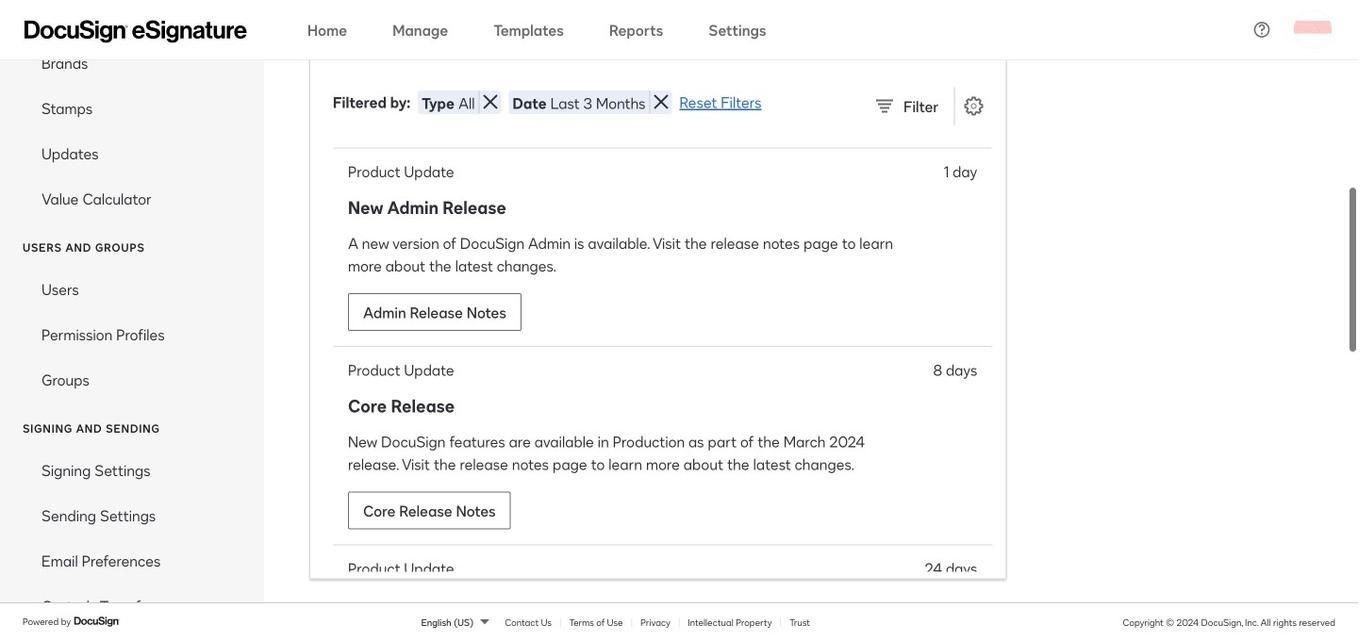 Task type: describe. For each thing, give the bounding box(es) containing it.
docusign image
[[74, 615, 121, 630]]

docusign admin image
[[25, 20, 247, 43]]



Task type: locate. For each thing, give the bounding box(es) containing it.
your uploaded profile image image
[[1295, 11, 1332, 49]]

users and groups element
[[0, 267, 264, 403]]

signing and sending element
[[0, 448, 264, 642]]

account element
[[0, 0, 264, 221]]



